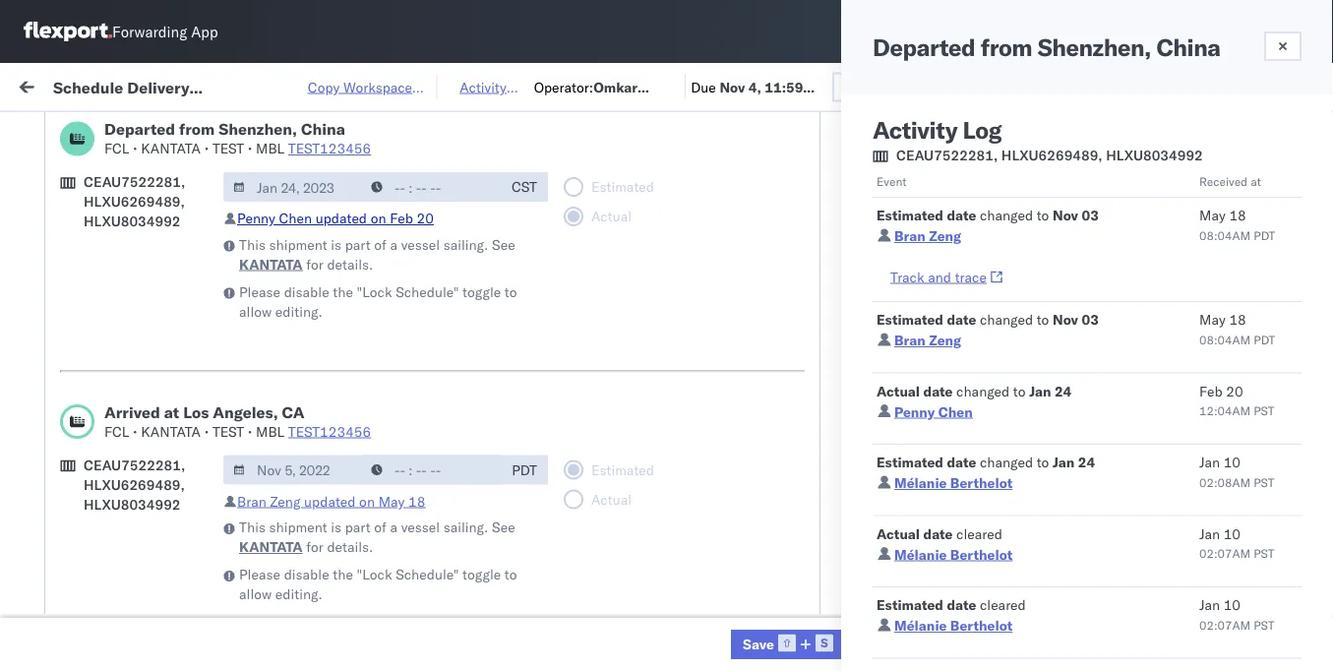 Task type: vqa. For each thing, say whether or not it's contained in the screenshot.
Our
no



Task type: describe. For each thing, give the bounding box(es) containing it.
actual for actual date cleared
[[877, 525, 921, 542]]

save button
[[731, 630, 845, 660]]

2 may 18 08:04am pdt from the top
[[1200, 311, 1276, 347]]

4 schedule pickup from los angeles, ca button from the top
[[45, 445, 280, 487]]

bran for second bran zeng button from the bottom
[[895, 227, 926, 245]]

message button
[[1273, 166, 1334, 224]]

flex- down (crd)
[[1087, 371, 1129, 388]]

1 schedule pickup from los angeles, ca from the top
[[45, 230, 265, 267]]

client
[[1229, 138, 1266, 155]]

this shipment is part of a vessel sailing. see kantata for details. for arrived at los angeles, ca
[[239, 519, 515, 556]]

3 pst from the top
[[1254, 546, 1275, 561]]

ceau7522281, down activity log
[[897, 147, 998, 164]]

please disable the "lock schedule" toggle to allow editing. for arrived at los angeles, ca
[[239, 567, 517, 603]]

1 may 18 08:04am pdt from the top
[[1200, 207, 1276, 243]]

0 horizontal spatial aug
[[419, 197, 446, 215]]

deadline button
[[307, 157, 504, 176]]

lhuu7894563, ue for schedule pickup from los angeles, ca
[[1213, 457, 1334, 474]]

0 horizontal spatial file exception
[[863, 78, 955, 95]]

arrived
[[104, 403, 160, 422]]

1 mélanie berthelot from the top
[[895, 474, 1013, 492]]

pickup for the confirm pickup from los angeles, ca link
[[99, 533, 142, 550]]

documents for bosch ocean test
[[45, 423, 116, 440]]

2023 inside @vasco medina please note the delivery has been confirmed. sep 14, 2023 at 6:10 am
[[1001, 563, 1030, 577]]

at inside arrived at los angeles, ca fcl • kantata • test • mbl test123456
[[164, 403, 179, 422]]

16
[[946, 388, 963, 405]]

show all
[[1235, 287, 1291, 304]]

container
[[1213, 153, 1265, 168]]

3 ceau7522281, hl from the top
[[1213, 327, 1334, 344]]

2 schedule pickup from los angeles, ca button from the top
[[45, 272, 280, 314]]

china for departed from shenzhen, china
[[1157, 32, 1221, 62]]

msdu7304509
[[1213, 630, 1313, 647]]

1 - from the left
[[858, 197, 867, 215]]

confirm delivery button
[[45, 585, 150, 607]]

zhen
[[981, 368, 1012, 385]]

received at
[[1200, 174, 1262, 189]]

1 resize handle column header from the left
[[282, 153, 305, 671]]

1846748 up 2:07
[[1129, 284, 1189, 301]]

2:07
[[1143, 324, 1168, 339]]

3 schedule pickup from los angeles, ca link from the top
[[45, 359, 280, 398]]

ca inside arrived at los angeles, ca fcl • kantata • test • mbl test123456
[[282, 403, 305, 422]]

at inside @vasco medina please note the delivery has been confirmed. sep 14, 2023 at 6:10 am
[[1033, 563, 1043, 577]]

delivery for 6:00
[[99, 586, 150, 603]]

lhuu7894563, for schedule delivery appointment
[[1213, 500, 1314, 517]]

ceau7522281, down arrived
[[84, 457, 185, 474]]

confirm delivery
[[45, 586, 150, 603]]

1 button
[[1240, 472, 1263, 487]]

changed for first mélanie berthelot button
[[980, 454, 1034, 471]]

5 schedule pickup from los angeles, ca button from the top
[[45, 619, 280, 660]]

pm inside due nov 4, 11:59 pm
[[720, 98, 742, 115]]

sep
[[956, 563, 976, 577]]

8 resize handle column header from the left
[[1298, 153, 1322, 671]]

1 horizontal spatial file exception
[[998, 76, 1090, 94]]

schedule delivery appointment for schedule delivery appointment 'link' corresponding to 2nd 'schedule delivery appointment' "button" from the bottom of the page
[[45, 326, 242, 344]]

angeles, for 3rd schedule pickup from los angeles, ca link from the bottom of the page
[[211, 360, 265, 377]]

3 flex-1889466 from the top
[[1087, 587, 1189, 604]]

on for 205
[[481, 76, 497, 94]]

4 resize handle column header from the left
[[697, 153, 721, 671]]

date up penny chen
[[924, 382, 953, 400]]

disable for angeles,
[[284, 567, 329, 584]]

2022 for "upload customs clearance documents" link related to 11:00 pm pst, nov 8, 2022
[[462, 414, 497, 431]]

track
[[891, 268, 925, 285]]

penny chen updated on feb 20
[[237, 210, 434, 227]]

ceau7522281, down 11-
[[1213, 413, 1314, 431]]

estimated date changed to jan 24
[[877, 454, 1096, 471]]

filtered
[[20, 121, 68, 138]]

1 vertical spatial zeng
[[929, 332, 962, 349]]

test123456 button for arrived at los angeles, ca
[[288, 423, 371, 441]]

1 schedule pickup from los angeles, ca button from the top
[[45, 229, 280, 270]]

on for 0
[[1050, 226, 1064, 241]]

sops
[[1139, 175, 1173, 192]]

mbl inside arrived at los angeles, ca fcl • kantata • test • mbl test123456
[[256, 423, 285, 441]]

pdt for second bran zeng button from the bottom
[[1254, 228, 1276, 243]]

(crd)
[[1080, 348, 1125, 366]]

1 horizontal spatial exception
[[1026, 76, 1090, 94]]

v t
[[921, 472, 936, 486]]

origin
[[1039, 471, 1071, 486]]

flex-1660288
[[1087, 197, 1189, 215]]

chen for penny chen updated on feb 20
[[279, 210, 312, 227]]

am for pdt,
[[359, 197, 381, 215]]

work inside work button
[[979, 175, 1011, 192]]

at left 2:07
[[1129, 324, 1140, 339]]

feb inside feb 20 12:04am pst
[[1200, 382, 1223, 400]]

bookings test consignee
[[858, 630, 1015, 648]]

date down sep
[[947, 597, 977, 614]]

penny for penny chen updated on feb 20
[[237, 210, 275, 227]]

1 ceau7522281, hl from the top
[[1213, 240, 1334, 257]]

log
[[963, 115, 1002, 145]]

from inside the cargo ready date (crd) for container(s)  at bosch shen zhen taixiang plant has changed from 2022-11- 16 to 2023-09-16.
[[1189, 368, 1218, 385]]

os button
[[1265, 9, 1310, 54]]

at left risk
[[391, 76, 403, 94]]

estimated date cleared
[[877, 597, 1027, 614]]

1 mélanie berthelot button from the top
[[895, 474, 1013, 492]]

5 hl from the top
[[1317, 413, 1334, 431]]

3 hl from the top
[[1317, 327, 1334, 344]]

bran zeng for second bran zeng button from the bottom
[[895, 227, 962, 245]]

205 on track
[[452, 76, 532, 94]]

flex-1846748 up the consignee button
[[894, 127, 1010, 147]]

risk
[[406, 76, 429, 94]]

flex- up (crd)
[[1087, 327, 1129, 345]]

bran for second bran zeng button
[[895, 332, 926, 349]]

actual date changed to jan 24
[[877, 382, 1072, 400]]

1 vertical spatial aug
[[1051, 324, 1072, 339]]

0 horizontal spatial file
[[863, 78, 888, 95]]

all button for external
[[989, 229, 1025, 253]]

date down summary
[[947, 207, 977, 224]]

in
[[293, 122, 304, 137]]

please for departed from shenzhen, china
[[239, 284, 281, 301]]

ceau7522281, down 33
[[1213, 284, 1314, 301]]

8,
[[446, 414, 459, 431]]

4 schedule pickup from los angeles, ca from the top
[[45, 446, 265, 483]]

angeles, inside arrived at los angeles, ca fcl • kantata • test • mbl test123456
[[213, 403, 278, 422]]

lhuu7894563, for confirm delivery
[[1213, 587, 1314, 604]]

action
[[1266, 76, 1310, 94]]

ocean fcl for schedule delivery appointment 'link' related to first 'schedule delivery appointment' "button" from the bottom of the page
[[602, 501, 671, 518]]

los for fifth schedule pickup from los angeles, ca link from the bottom of the page
[[186, 230, 208, 247]]

the cargo ready date (crd) for container(s)  at bosch shen zhen taixiang plant has changed from 2022-11- 16 to 2023-09-16.
[[946, 348, 1291, 405]]

pm for fourth schedule pickup from los angeles, ca link from the top of the page
[[359, 457, 380, 474]]

19,
[[449, 197, 470, 215]]

cynthia zhu button
[[946, 322, 1026, 340]]

pm for the confirm pickup from los angeles, ca link
[[350, 544, 372, 561]]

the inside @vasco medina please note the delivery has been confirmed. sep 14, 2023 at 6:10 am
[[1139, 516, 1159, 533]]

from inside departed from shenzhen, china fcl • kantata • test • mbl test123456
[[179, 120, 215, 139]]

departed for departed from shenzhen, china
[[873, 32, 976, 62]]

24,
[[439, 587, 460, 604]]

vessel for arrived at los angeles, ca
[[401, 519, 440, 536]]

test inside bosch ocean test link
[[980, 148, 1006, 165]]

for down "penny chen updated on feb 20" button
[[306, 256, 324, 273]]

ocean fcl for fourth schedule pickup from los angeles, ca link from the top of the page
[[602, 457, 671, 474]]

jan up origin
[[1053, 454, 1075, 471]]

fcl inside departed from shenzhen, china fcl • kantata • test • mbl test123456
[[104, 140, 129, 158]]

0 vertical spatial ceau7522281, hlxu6269489, hlxu8034992
[[897, 147, 1204, 164]]

jan up msdu7304509 at the right of the page
[[1200, 597, 1221, 614]]

penny chen
[[895, 403, 973, 420]]

6 schedule from the top
[[45, 500, 104, 517]]

the for arrived at los angeles, ca
[[333, 567, 353, 584]]

1 schedule delivery appointment button from the top
[[45, 325, 242, 347]]

zhu
[[1001, 322, 1026, 340]]

4 schedule pickup from los angeles, ca link from the top
[[45, 445, 280, 485]]

ready
[[1010, 348, 1045, 366]]

pickup for 2nd schedule pickup from los angeles, ca link
[[107, 273, 150, 290]]

view
[[1175, 138, 1207, 155]]

batch action
[[1224, 76, 1310, 94]]

ue for schedule pickup from los angeles, ca
[[1318, 457, 1334, 474]]

sailing. for departed from shenzhen, china
[[444, 236, 489, 253]]

33
[[1265, 234, 1280, 249]]

2 vertical spatial zeng
[[270, 493, 301, 510]]

4 estimated from the top
[[877, 597, 944, 614]]

3 schedule pickup from los angeles, ca from the top
[[45, 360, 265, 397]]

ceau7522281, down ":"
[[84, 174, 185, 191]]

1660288
[[1129, 197, 1189, 215]]

trace
[[955, 268, 987, 285]]

work inside import work button
[[214, 76, 248, 94]]

as
[[1210, 138, 1225, 155]]

demo for -
[[786, 197, 822, 215]]

upload customs clearance documents button for 11:00 pm pst, nov 8, 2022
[[45, 402, 280, 443]]

12:00
[[317, 197, 355, 215]]

summary
[[901, 175, 959, 192]]

1 for 1
[[1256, 472, 1263, 487]]

flex- down agent
[[1087, 501, 1129, 518]]

1846748 up container(s)
[[1129, 327, 1189, 345]]

summary button
[[893, 166, 971, 224]]

due
[[691, 78, 716, 95]]

mélanie berthelot button for estimated
[[895, 617, 1013, 634]]

1846748 down container(s)
[[1129, 371, 1189, 388]]

1 horizontal spatial event
[[1283, 234, 1313, 249]]

schedule" for departed from shenzhen, china
[[396, 284, 459, 301]]

pickup for fourth schedule pickup from los angeles, ca link from the top of the page
[[107, 446, 150, 464]]

penny chen button
[[895, 403, 973, 420]]

jan down ready
[[1030, 382, 1052, 400]]

3 schedule pickup from los angeles, ca button from the top
[[45, 359, 280, 400]]

2023-
[[982, 388, 1025, 405]]

dec for confirm delivery
[[410, 587, 436, 604]]

mélanie berthelot for actual
[[895, 546, 1013, 563]]

3 schedule from the top
[[45, 326, 104, 344]]

by:
[[71, 121, 90, 138]]

ceau7522281, hlxu6269489, hlxu8034992 for departed from shenzhen, china
[[84, 174, 185, 230]]

vessel for departed from shenzhen, china
[[401, 236, 440, 253]]

caiu7969337
[[1213, 197, 1305, 214]]

message (0)
[[264, 76, 345, 94]]

previous
[[1071, 78, 1127, 95]]

los inside arrived at los angeles, ca fcl • kantata • test • mbl test123456
[[183, 403, 209, 422]]

lhuu7894563, ue for confirm delivery
[[1213, 587, 1334, 604]]

mélanie berthelot button for actual
[[895, 546, 1013, 563]]

14,
[[979, 563, 997, 577]]

parties
[[966, 492, 1015, 506]]

client
[[1029, 175, 1066, 192]]

exception
[[1186, 234, 1239, 249]]

consignee button
[[849, 157, 1026, 176]]

5 schedule pickup from los angeles, ca link from the top
[[45, 619, 280, 658]]

ocean fcl for 3rd schedule pickup from los angeles, ca link from the bottom of the page
[[602, 371, 671, 388]]

:
[[141, 122, 145, 137]]

upload customs clearance documents for 11:00
[[45, 403, 216, 440]]

upload for 11:00 pm pst, nov 8, 2022
[[45, 403, 90, 420]]

11:59 pm pdt, nov 4, 2022 for fifth schedule pickup from los angeles, ca link from the bottom of the page
[[317, 241, 498, 258]]

cst
[[512, 179, 537, 196]]

2022 for 2nd schedule pickup from los angeles, ca link
[[464, 284, 498, 301]]

on for 1
[[1101, 226, 1114, 241]]

message for message (0)
[[264, 76, 319, 94]]

part for departed from shenzhen, china
[[345, 236, 371, 253]]

2 - from the left
[[867, 197, 875, 215]]

and
[[928, 268, 952, 285]]

1 bran zeng button from the top
[[895, 227, 962, 245]]

savant
[[594, 98, 639, 115]]

@vasco
[[956, 516, 1006, 533]]

0
[[1040, 234, 1047, 249]]

0 vertical spatial delivery
[[107, 326, 158, 344]]

kantata left the 4:00
[[239, 539, 303, 556]]

1 berthelot from the top
[[951, 474, 1013, 492]]

this for shenzhen,
[[239, 236, 266, 253]]

the for departed from shenzhen, china
[[333, 284, 353, 301]]

12:00 am pdt, aug 19, 2022
[[317, 197, 508, 215]]

2022-
[[1222, 368, 1265, 385]]

to inside the cargo ready date (crd) for container(s)  at bosch shen zhen taixiang plant has changed from 2022-11- 16 to 2023-09-16.
[[966, 388, 979, 405]]

mmm d, yyyy text field for angeles,
[[223, 456, 363, 485]]

toggle for arrived at los angeles, ca
[[463, 567, 501, 584]]

2 schedule from the top
[[45, 273, 104, 290]]

delivery
[[1163, 516, 1211, 533]]

2 hl from the top
[[1317, 284, 1334, 301]]

numbers
[[1213, 169, 1261, 184]]

from inside confirm pickup from los angeles, ca
[[145, 533, 174, 550]]

confirm pickup from los angeles, ca
[[45, 533, 257, 570]]

note
[[1108, 516, 1135, 533]]

1 hl from the top
[[1317, 240, 1334, 257]]

jan inside jan 10 02:08am pst
[[1200, 454, 1221, 471]]

6 resize handle column header from the left
[[1022, 153, 1045, 671]]

flex id
[[1055, 161, 1092, 176]]

0 vertical spatial hlxu6269489,
[[1002, 147, 1103, 164]]

5 ceau7522281, hl from the top
[[1213, 413, 1334, 431]]

test inside departed from shenzhen, china fcl • kantata • test • mbl test123456
[[213, 140, 244, 158]]

the
[[946, 348, 969, 366]]

shipment inside 1 on shipment
[[1101, 242, 1150, 256]]

0 vertical spatial zeng
[[929, 227, 962, 245]]

3 estimated from the top
[[877, 454, 944, 471]]

5 resize handle column header from the left
[[825, 153, 849, 671]]

confirm delivery link
[[45, 585, 150, 605]]

at up caiu7969337
[[1251, 174, 1262, 189]]

2 bran zeng button from the top
[[895, 332, 962, 349]]

date up the
[[947, 311, 977, 328]]

4 schedule from the top
[[45, 360, 104, 377]]

on up 4:00 pm pst, dec 23, 2022
[[359, 493, 375, 510]]

status : ready for work, blocked, in progress
[[106, 122, 356, 137]]

on right 12:00
[[371, 210, 386, 227]]

7 schedule from the top
[[45, 620, 104, 637]]

5 schedule from the top
[[45, 446, 104, 464]]

1 for 1 on shipment
[[1090, 234, 1098, 249]]

ue for schedule delivery appointment
[[1318, 500, 1334, 517]]

flex- right origin
[[1087, 457, 1129, 474]]

changed for second bran zeng button
[[980, 311, 1034, 328]]

0 vertical spatial hlxu8034992
[[1107, 147, 1204, 164]]

flexport demo consignee for --
[[730, 197, 892, 215]]

los for fifth schedule pickup from los angeles, ca link
[[186, 620, 208, 637]]

ceau7522281, down show all button
[[1213, 327, 1314, 344]]

0 vertical spatial feb
[[390, 210, 413, 227]]

los for the confirm pickup from los angeles, ca link
[[178, 533, 200, 550]]

of for arrived at los angeles, ca
[[374, 519, 387, 536]]

mbl inside departed from shenzhen, china fcl • kantata • test • mbl test123456
[[256, 140, 285, 158]]

2 estimated from the top
[[877, 311, 944, 328]]

2 schedule pickup from los angeles, ca from the top
[[45, 273, 265, 310]]

filtered by:
[[20, 121, 90, 138]]

has inside the cargo ready date (crd) for container(s)  at bosch shen zhen taixiang plant has changed from 2022-11- 16 to 2023-09-16.
[[1107, 368, 1129, 385]]

flex- down @vasco medina please note the delivery has been confirmed. sep 14, 2023 at 6:10 am
[[1087, 587, 1129, 604]]

flex- up the consignee button
[[894, 127, 942, 147]]

1 schedule pickup from los angeles, ca link from the top
[[45, 229, 280, 268]]

0 horizontal spatial exception
[[891, 78, 955, 95]]

13, for schedule pickup from los angeles, ca
[[446, 457, 468, 474]]

flex- up the aug 18, 2023 at 2:07 am
[[1087, 284, 1129, 301]]

vasco teste button
[[956, 470, 1032, 487]]

20 inside feb 20 12:04am pst
[[1227, 382, 1244, 400]]

internal
[[901, 262, 945, 277]]

ready
[[150, 122, 185, 137]]

4 hl from the top
[[1317, 370, 1334, 387]]

4 ceau7522281, hl from the top
[[1213, 370, 1334, 387]]

205
[[452, 76, 478, 94]]

1 horizontal spatial am
[[1171, 324, 1188, 339]]

1 horizontal spatial file
[[998, 76, 1023, 94]]

jan left been
[[1200, 525, 1221, 542]]

is for arrived at los angeles, ca
[[331, 519, 342, 536]]

0 on wi
[[1040, 226, 1065, 256]]

plant
[[1071, 368, 1103, 385]]

flex- down route
[[1087, 197, 1129, 215]]

0 vertical spatial 20
[[417, 210, 434, 227]]

03 for second bran zeng button
[[1082, 311, 1099, 328]]

clearance for 11:00 pm pst, nov 8, 2022
[[152, 403, 216, 420]]

cynthia
[[946, 322, 997, 340]]

blocked,
[[241, 122, 290, 137]]

4:00
[[317, 544, 347, 561]]

02:08am
[[1200, 475, 1251, 490]]

3 1889466 from the top
[[1129, 587, 1189, 604]]

flex-1846748 link
[[894, 127, 1010, 147]]

11:00
[[317, 414, 355, 431]]

clearance for 12:00 am pdt, aug 19, 2022
[[152, 187, 216, 204]]

4 pst from the top
[[1254, 618, 1275, 632]]

may for second bran zeng button
[[1200, 311, 1226, 328]]

1846748 up the consignee button
[[942, 127, 1010, 147]]

2 resize handle column header from the left
[[500, 153, 524, 671]]



Task type: locate. For each thing, give the bounding box(es) containing it.
3 11:59 pm pdt, nov 4, 2022 from the top
[[317, 327, 498, 345]]

18,
[[1075, 324, 1094, 339]]

mode button
[[593, 157, 701, 176]]

for inside the cargo ready date (crd) for container(s)  at bosch shen zhen taixiang plant has changed from 2022-11- 16 to 2023-09-16.
[[1129, 348, 1146, 366]]

cynthia zhu
[[946, 322, 1026, 340]]

pdt
[[1254, 228, 1276, 243], [1254, 332, 1276, 347], [512, 462, 537, 479]]

date inside the cargo ready date (crd) for container(s)  at bosch shen zhen taixiang plant has changed from 2022-11- 16 to 2023-09-16.
[[1048, 348, 1076, 366]]

6:00 am pst, dec 24, 2022
[[317, 587, 498, 604]]

estimated up 'v'
[[877, 454, 944, 471]]

kantata link
[[239, 255, 303, 275], [239, 538, 303, 558]]

shipment for departed from shenzhen, china
[[269, 236, 327, 253]]

appointment for 2nd 'schedule delivery appointment' "button" from the bottom of the page
[[161, 326, 242, 344]]

all for internal
[[1000, 262, 1014, 277]]

a
[[390, 236, 398, 253], [390, 519, 398, 536]]

ocean fcl
[[602, 197, 671, 215], [602, 371, 671, 388], [602, 457, 671, 474], [602, 501, 671, 518]]

date left @vasco
[[924, 525, 953, 542]]

confirm inside confirm pickup from los angeles, ca
[[45, 533, 96, 550]]

departed for departed from shenzhen, china fcl • kantata • test • mbl test123456
[[104, 120, 175, 139]]

pst
[[1254, 404, 1275, 418], [1254, 475, 1275, 490], [1254, 546, 1275, 561], [1254, 618, 1275, 632]]

feb down deadline button
[[390, 210, 413, 227]]

updated up the 4:00
[[304, 493, 356, 510]]

zeng down arrived at los angeles, ca fcl • kantata • test • mbl test123456
[[270, 493, 301, 510]]

2023 up (crd)
[[1097, 324, 1126, 339]]

angeles, for the confirm pickup from los angeles, ca link
[[203, 533, 257, 550]]

aug
[[419, 197, 446, 215], [1051, 324, 1072, 339]]

1
[[1090, 234, 1098, 249], [1256, 472, 1263, 487]]

pickup for fifth schedule pickup from los angeles, ca link from the bottom of the page
[[107, 230, 150, 247]]

see
[[492, 236, 515, 253], [492, 519, 515, 536]]

3 lhuu7894563, from the top
[[1213, 543, 1314, 561]]

1 vertical spatial 1889466
[[1129, 501, 1189, 518]]

2 03 from the top
[[1082, 311, 1099, 328]]

0 vertical spatial clearance
[[152, 187, 216, 204]]

flex-1889466 up note
[[1087, 457, 1189, 474]]

changed for second bran zeng button from the bottom
[[980, 207, 1034, 224]]

test123456
[[288, 140, 371, 158], [288, 423, 371, 441]]

10
[[1224, 454, 1241, 471], [1224, 525, 1241, 542], [1224, 597, 1241, 614]]

13, up the 23,
[[446, 501, 468, 518]]

1889466 for schedule delivery appointment
[[1129, 501, 1189, 518]]

10 up msdu7304509 at the right of the page
[[1224, 597, 1241, 614]]

upload customs clearance documents link for 11:00 pm pst, nov 8, 2022
[[45, 402, 280, 441]]

demo for bookings
[[786, 630, 822, 648]]

1 schedule from the top
[[45, 230, 104, 247]]

event right 33
[[1283, 234, 1313, 249]]

part down "penny chen updated on feb 20" button
[[345, 236, 371, 253]]

1 jan 10 02:07am pst from the top
[[1200, 525, 1275, 561]]

0 vertical spatial details.
[[327, 256, 373, 273]]

jan
[[1030, 382, 1052, 400], [1053, 454, 1075, 471], [1200, 454, 1221, 471], [1200, 525, 1221, 542], [1200, 597, 1221, 614]]

1 all from the top
[[1000, 234, 1014, 249]]

vessel down 12:00 am pdt, aug 19, 2022
[[401, 236, 440, 253]]

1 vertical spatial 18
[[1230, 311, 1247, 328]]

10 inside jan 10 02:08am pst
[[1224, 454, 1241, 471]]

@vasco medina button
[[956, 516, 1059, 533]]

pickup for 3rd schedule pickup from los angeles, ca link from the bottom of the page
[[107, 360, 150, 377]]

1 vertical spatial all button
[[989, 258, 1025, 282]]

please inside @vasco medina please note the delivery has been confirmed. sep 14, 2023 at 6:10 am
[[1063, 516, 1104, 533]]

1 horizontal spatial aug
[[1051, 324, 1072, 339]]

2 berthelot from the top
[[951, 546, 1013, 563]]

message for message
[[1280, 175, 1334, 192]]

11-
[[1265, 368, 1290, 385]]

am right 12:00
[[359, 197, 381, 215]]

work right import
[[214, 76, 248, 94]]

angeles, inside confirm pickup from los angeles, ca
[[203, 533, 257, 550]]

3 mélanie berthelot from the top
[[895, 617, 1013, 634]]

shenzhen, inside departed from shenzhen, china fcl • kantata • test • mbl test123456
[[219, 120, 297, 139]]

1 1889466 from the top
[[1129, 457, 1189, 474]]

dec for schedule pickup from los angeles, ca
[[417, 457, 443, 474]]

on
[[481, 76, 497, 94], [371, 210, 386, 227], [1050, 226, 1064, 241], [1101, 226, 1114, 241], [359, 493, 375, 510]]

0 vertical spatial upload customs clearance documents
[[45, 187, 216, 223]]

2022 for fifth schedule pickup from los angeles, ca link from the bottom of the page
[[464, 241, 498, 258]]

feb up 12:04am
[[1200, 382, 1223, 400]]

1 vertical spatial toggle
[[463, 567, 501, 584]]

ceau7522281, down caiu7969337
[[1213, 240, 1314, 257]]

the down "penny chen updated on feb 20" button
[[333, 284, 353, 301]]

1 vertical spatial feb
[[1200, 382, 1223, 400]]

02:07am for actual date cleared
[[1200, 546, 1251, 561]]

batch
[[1224, 76, 1263, 94]]

2 vertical spatial hlxu8034992
[[84, 496, 181, 513]]

hlxu8034992 for departed from shenzhen, china
[[84, 213, 181, 230]]

2 pst from the top
[[1254, 475, 1275, 490]]

ceau7522281, up 12:04am
[[1213, 370, 1314, 387]]

11:59 pm pst, dec 13, 2022 for schedule pickup from los angeles, ca
[[317, 457, 505, 474]]

part up the 4:00
[[345, 519, 371, 536]]

0 vertical spatial disable
[[284, 284, 329, 301]]

all left "0"
[[1000, 234, 1014, 249]]

1 vertical spatial upload customs clearance documents
[[45, 403, 216, 440]]

2 vertical spatial may
[[379, 493, 405, 510]]

2 is from the top
[[331, 519, 342, 536]]

a for departed from shenzhen, china
[[390, 236, 398, 253]]

0 vertical spatial 1
[[1090, 234, 1098, 249]]

2 upload customs clearance documents from the top
[[45, 403, 216, 440]]

4 lhuu7894563, from the top
[[1213, 587, 1314, 604]]

kantata inside arrived at los angeles, ca fcl • kantata • test • mbl test123456
[[141, 423, 201, 441]]

2 mélanie berthelot button from the top
[[895, 546, 1013, 563]]

pm for 2nd schedule pickup from los angeles, ca link
[[359, 284, 380, 301]]

documents for flexport demo consignee
[[45, 206, 116, 223]]

schedule pickup from los angeles, ca link
[[45, 229, 280, 268], [45, 272, 280, 312], [45, 359, 280, 398], [45, 445, 280, 485], [45, 619, 280, 658]]

1 vertical spatial schedule delivery appointment
[[45, 500, 242, 517]]

china for departed from shenzhen, china fcl • kantata • test • mbl test123456
[[301, 120, 345, 139]]

5 schedule pickup from los angeles, ca from the top
[[45, 620, 265, 657]]

1 vertical spatial documents
[[45, 206, 116, 223]]

estimated up "external"
[[877, 207, 944, 224]]

13, down 8,
[[446, 457, 468, 474]]

2 of from the top
[[374, 519, 387, 536]]

2 mélanie berthelot from the top
[[895, 546, 1013, 563]]

kantata link left the 4:00
[[239, 538, 303, 558]]

0 vertical spatial 24
[[1055, 382, 1072, 400]]

6:10
[[1046, 563, 1072, 577]]

1 vertical spatial schedule"
[[396, 567, 459, 584]]

this down "penny chen updated on feb 20" button
[[239, 236, 266, 253]]

message up caiu7969337
[[1280, 175, 1334, 192]]

updated for departed from shenzhen, china
[[316, 210, 367, 227]]

1 upload customs clearance documents link from the top
[[45, 186, 280, 225]]

2 editing. from the top
[[275, 586, 323, 603]]

part for arrived at los angeles, ca
[[345, 519, 371, 536]]

of down 12:00 am pdt, aug 19, 2022
[[374, 236, 387, 253]]

at left 6:10
[[1033, 563, 1043, 577]]

mode
[[602, 161, 633, 176]]

0 vertical spatial jan 10 02:07am pst
[[1200, 525, 1275, 561]]

2 schedule" from the top
[[396, 567, 459, 584]]

0 horizontal spatial work
[[214, 76, 248, 94]]

china inside departed from shenzhen, china fcl • kantata • test • mbl test123456
[[301, 120, 345, 139]]

1 upload from the top
[[45, 187, 90, 204]]

see for departed from shenzhen, china
[[492, 236, 515, 253]]

bran zeng button up shen
[[895, 332, 962, 349]]

on right "0"
[[1050, 226, 1064, 241]]

bosch inside the cargo ready date (crd) for container(s)  at bosch shen zhen taixiang plant has changed from 2022-11- 16 to 2023-09-16.
[[1252, 348, 1291, 366]]

7 resize handle column header from the left
[[1179, 153, 1203, 671]]

10 for actual date cleared
[[1224, 525, 1241, 542]]

1 mbl from the top
[[256, 140, 285, 158]]

pdt for second bran zeng button
[[1254, 332, 1276, 347]]

bran
[[895, 227, 926, 245], [895, 332, 926, 349], [237, 493, 267, 510]]

1 vertical spatial confirm
[[45, 586, 96, 603]]

1 vertical spatial flexport demo consignee
[[730, 630, 892, 648]]

1 11:59 pm pst, dec 13, 2022 from the top
[[317, 457, 505, 474]]

details. down bran zeng updated on may 18
[[327, 539, 373, 556]]

0 vertical spatial 2023
[[1097, 324, 1126, 339]]

1 test123456 from the top
[[288, 140, 371, 158]]

has inside @vasco medina please note the delivery has been confirmed. sep 14, 2023 at 6:10 am
[[1215, 516, 1237, 533]]

please for arrived at los angeles, ca
[[239, 567, 281, 584]]

mmm d, yyyy text field for china
[[223, 173, 363, 202]]

pst, up 4:00 pm pst, dec 23, 2022
[[384, 501, 414, 518]]

4 lhuu7894563, ue from the top
[[1213, 587, 1334, 604]]

date up 3
[[947, 454, 977, 471]]

pickup inside confirm pickup from los angeles, ca
[[99, 533, 142, 550]]

3
[[956, 492, 963, 506]]

schedule delivery appointment up arrived
[[45, 326, 242, 344]]

2 upload from the top
[[45, 403, 90, 420]]

angeles, for fifth schedule pickup from los angeles, ca link
[[211, 620, 265, 637]]

this down bran zeng updated on may 18
[[239, 519, 266, 536]]

2 13, from the top
[[446, 501, 468, 518]]

0 vertical spatial mélanie
[[895, 474, 947, 492]]

kantata down "penny chen updated on feb 20" button
[[239, 256, 303, 273]]

schedule delivery appointment link
[[45, 325, 242, 345], [45, 499, 242, 518]]

1 horizontal spatial 24
[[1079, 454, 1096, 471]]

delivery down confirm pickup from los angeles, ca
[[99, 586, 150, 603]]

delivery for 11:59
[[107, 500, 158, 517]]

track and trace
[[891, 268, 987, 285]]

am right 6:00 in the left of the page
[[350, 587, 373, 604]]

1 vertical spatial event
[[1283, 234, 1313, 249]]

exception button
[[1165, 229, 1250, 253]]

0 vertical spatial upload
[[45, 187, 90, 204]]

confirm pickup from los angeles, ca link
[[45, 532, 280, 571]]

flex-1846748 up 2:07
[[1087, 284, 1189, 301]]

1 vertical spatial am
[[1075, 563, 1091, 577]]

ceau7522281, hlxu6269489, hlxu8034992 up client
[[897, 147, 1204, 164]]

sailing.
[[444, 236, 489, 253], [444, 519, 489, 536]]

2 vertical spatial pdt
[[512, 462, 537, 479]]

flex-1889466 for schedule pickup from los angeles, ca
[[1087, 457, 1189, 474]]

2 vertical spatial the
[[333, 567, 353, 584]]

fcl inside arrived at los angeles, ca fcl • kantata • test • mbl test123456
[[104, 423, 129, 441]]

file down departed from shenzhen, china
[[998, 76, 1023, 94]]

aug 18, 2023 at 2:07 am
[[1051, 324, 1188, 339]]

changed for penny chen button
[[957, 382, 1010, 400]]

os
[[1278, 24, 1297, 39]]

cargo
[[973, 348, 1007, 366]]

1 vertical spatial may 18 08:04am pdt
[[1200, 311, 1276, 347]]

3 10 from the top
[[1224, 597, 1241, 614]]

1 this shipment is part of a vessel sailing. see kantata for details. from the top
[[239, 236, 515, 273]]

33 event
[[1265, 234, 1313, 249]]

0 vertical spatial aug
[[419, 197, 446, 215]]

0 horizontal spatial feb
[[390, 210, 413, 227]]

may for second bran zeng button from the bottom
[[1200, 207, 1226, 224]]

mélanie for estimated
[[895, 617, 947, 634]]

2 a from the top
[[390, 519, 398, 536]]

1 vertical spatial test
[[213, 423, 244, 441]]

schedule delivery appointment button up confirm pickup from los angeles, ca
[[45, 499, 242, 520]]

bran zeng for second bran zeng button
[[895, 332, 962, 349]]

0 vertical spatial pdt
[[1254, 228, 1276, 243]]

estimated date changed to nov 03 up "0"
[[877, 207, 1099, 224]]

4, inside due nov 4, 11:59 pm
[[749, 78, 762, 95]]

2 test123456 from the top
[[288, 423, 371, 441]]

08:04am for second bran zeng button from the bottom
[[1200, 228, 1251, 243]]

0 horizontal spatial 24
[[1055, 382, 1072, 400]]

ceau7522281, hlxu6269489, hlxu8034992
[[897, 147, 1204, 164], [84, 174, 185, 230], [84, 457, 185, 513]]

2 vertical spatial 10
[[1224, 597, 1241, 614]]

4 ocean fcl from the top
[[602, 501, 671, 518]]

2 11:59 pm pdt, nov 4, 2022 from the top
[[317, 284, 498, 301]]

2 flexport demo consignee from the top
[[730, 630, 892, 648]]

bran for bran zeng updated on may 18 button
[[237, 493, 267, 510]]

pm for schedule delivery appointment 'link' related to first 'schedule delivery appointment' "button" from the bottom of the page
[[359, 501, 380, 518]]

los inside confirm pickup from los angeles, ca
[[178, 533, 200, 550]]

2 ceau7522281, hl from the top
[[1213, 284, 1334, 301]]

flexport for bookings
[[730, 630, 782, 648]]

2 flex-1889466 from the top
[[1087, 501, 1189, 518]]

confirm for confirm pickup from los angeles, ca
[[45, 533, 96, 550]]

None text field
[[901, 619, 1302, 662]]

1889466 for schedule pickup from los angeles, ca
[[1129, 457, 1189, 474]]

0 vertical spatial confirm
[[45, 533, 96, 550]]

2023 right 14,
[[1001, 563, 1030, 577]]

1889466
[[1129, 457, 1189, 474], [1129, 501, 1189, 518], [1129, 587, 1189, 604]]

upload customs clearance documents for 12:00
[[45, 187, 216, 223]]

allow for angeles,
[[239, 586, 272, 603]]

1 horizontal spatial china
[[1157, 32, 1221, 62]]

1 vertical spatial departed
[[104, 120, 175, 139]]

consignee
[[858, 161, 915, 176], [826, 197, 892, 215], [826, 630, 892, 648], [949, 630, 1015, 648]]

0 vertical spatial vessel
[[401, 236, 440, 253]]

confirm inside confirm delivery link
[[45, 586, 96, 603]]

lhuu7894563, ue for confirm pickup from los angeles, ca
[[1213, 543, 1334, 561]]

on inside the '0 on wi'
[[1050, 226, 1064, 241]]

schedule
[[45, 230, 104, 247], [45, 273, 104, 290], [45, 326, 104, 344], [45, 360, 104, 377], [45, 446, 104, 464], [45, 500, 104, 517], [45, 620, 104, 637]]

0 horizontal spatial message
[[264, 76, 319, 94]]

schedule delivery appointment link for 2nd 'schedule delivery appointment' "button" from the bottom of the page
[[45, 325, 242, 345]]

16.
[[1051, 388, 1072, 405]]

1 inside 1 on shipment
[[1090, 234, 1098, 249]]

on inside 1 on shipment
[[1101, 226, 1114, 241]]

agent
[[1074, 471, 1106, 486]]

this shipment is part of a vessel sailing. see kantata for details. for departed from shenzhen, china
[[239, 236, 515, 273]]

1 editing. from the top
[[275, 303, 323, 320]]

dec down 11:00 pm pst, nov 8, 2022
[[417, 457, 443, 474]]

11:59 pm pdt, nov 4, 2022
[[317, 241, 498, 258], [317, 284, 498, 301], [317, 327, 498, 345], [317, 371, 498, 388]]

ceau7522281, hl
[[1213, 240, 1334, 257], [1213, 284, 1334, 301], [1213, 327, 1334, 344], [1213, 370, 1334, 387], [1213, 413, 1334, 431]]

0 vertical spatial kantata link
[[239, 255, 303, 275]]

1 vertical spatial 2023
[[1001, 563, 1030, 577]]

0 vertical spatial a
[[390, 236, 398, 253]]

pst, up 6:00 am pst, dec 24, 2022
[[375, 544, 405, 561]]

1 inside the 1 button
[[1256, 472, 1263, 487]]

2 allow from the top
[[239, 586, 272, 603]]

vasco
[[956, 470, 995, 487]]

0 horizontal spatial shenzhen,
[[219, 120, 297, 139]]

dec left 24,
[[410, 587, 436, 604]]

2 all button from the top
[[989, 258, 1025, 282]]

1 actual from the top
[[877, 382, 921, 400]]

for
[[187, 122, 204, 137], [306, 256, 324, 273], [1129, 348, 1146, 366], [306, 539, 324, 556]]

bran up internal
[[895, 227, 926, 245]]

11:59 pm pdt, nov 4, 2022 for 3rd schedule pickup from los angeles, ca link from the bottom of the page
[[317, 371, 498, 388]]

flex-1846748 up (crd)
[[1087, 327, 1189, 345]]

lhuu7894563, ue down the 1 button
[[1213, 500, 1334, 517]]

2 schedule delivery appointment button from the top
[[45, 499, 242, 520]]

2 bran zeng from the top
[[895, 332, 962, 349]]

4 11:59 pm pdt, nov 4, 2022 from the top
[[317, 371, 498, 388]]

flexport. image
[[24, 22, 112, 41]]

2 estimated date changed to nov 03 from the top
[[877, 311, 1099, 328]]

3 mélanie from the top
[[895, 617, 947, 634]]

changed inside the cargo ready date (crd) for container(s)  at bosch shen zhen taixiang plant has changed from 2022-11- 16 to 2023-09-16.
[[1133, 368, 1186, 385]]

shenzhen, for departed from shenzhen, china
[[1038, 32, 1152, 62]]

feb
[[390, 210, 413, 227], [1200, 382, 1223, 400]]

ceau7522281, hlxu6269489, hlxu8034992 down ":"
[[84, 174, 185, 230]]

test123456 button for departed from shenzhen, china
[[288, 140, 371, 158]]

1 schedule delivery appointment from the top
[[45, 326, 242, 344]]

1 test from the top
[[213, 140, 244, 158]]

am
[[359, 197, 381, 215], [350, 587, 373, 604]]

pm for "upload customs clearance documents" link related to 11:00 pm pst, nov 8, 2022
[[359, 414, 380, 431]]

schedule delivery appointment link up confirm pickup from los angeles, ca
[[45, 499, 242, 518]]

pst inside feb 20 12:04am pst
[[1254, 404, 1275, 418]]

test123456 button up bran zeng updated on may 18
[[288, 423, 371, 441]]

teste
[[999, 470, 1032, 487]]

1 vertical spatial part
[[345, 519, 371, 536]]

0 vertical spatial the
[[333, 284, 353, 301]]

schedule delivery appointment link for first 'schedule delivery appointment' "button" from the bottom of the page
[[45, 499, 242, 518]]

08:04am up container(s)
[[1200, 332, 1251, 347]]

sailing. for arrived at los angeles, ca
[[444, 519, 489, 536]]

client order button
[[1021, 166, 1077, 224]]

ocean
[[936, 148, 977, 165], [602, 197, 643, 215], [773, 241, 813, 258], [901, 241, 941, 258], [773, 284, 813, 301], [901, 284, 941, 301], [773, 327, 813, 345], [901, 327, 941, 345], [602, 371, 643, 388], [773, 371, 813, 388], [901, 371, 941, 388], [773, 414, 813, 431], [901, 414, 941, 431], [602, 457, 643, 474], [773, 457, 813, 474], [901, 457, 941, 474], [602, 501, 643, 518], [773, 501, 813, 518], [901, 501, 941, 518], [773, 544, 813, 561], [901, 544, 941, 561], [773, 587, 813, 604], [901, 587, 941, 604]]

ue
[[1318, 457, 1334, 474], [1318, 500, 1334, 517], [1318, 543, 1334, 561], [1318, 587, 1334, 604]]

dec left the 23,
[[409, 544, 435, 561]]

details. for arrived at los angeles, ca
[[327, 539, 373, 556]]

schedule delivery appointment
[[45, 326, 242, 344], [45, 500, 242, 517]]

2 part from the top
[[345, 519, 371, 536]]

2 vertical spatial ceau7522281, hlxu6269489, hlxu8034992
[[84, 457, 185, 513]]

of up 4:00 pm pst, dec 23, 2022
[[374, 519, 387, 536]]

estimated date changed to nov 03 for second bran zeng button
[[877, 311, 1099, 328]]

0 vertical spatial 03
[[1082, 207, 1099, 224]]

shenzhen, for departed from shenzhen, china fcl • kantata • test • mbl test123456
[[219, 120, 297, 139]]

mbl down blocked,
[[256, 140, 285, 158]]

allow
[[239, 303, 272, 320], [239, 586, 272, 603]]

bran down arrived at los angeles, ca fcl • kantata • test • mbl test123456
[[237, 493, 267, 510]]

0 vertical spatial schedule"
[[396, 284, 459, 301]]

2 test123456 button from the top
[[288, 423, 371, 441]]

order
[[1029, 195, 1065, 212]]

show all button
[[1223, 282, 1302, 311]]

1 vertical spatial upload customs clearance documents link
[[45, 402, 280, 441]]

0 vertical spatial schedule delivery appointment button
[[45, 325, 242, 347]]

upload down the "workitem"
[[45, 187, 90, 204]]

please disable the "lock schedule" toggle to allow editing. for departed from shenzhen, china
[[239, 284, 517, 320]]

los for 3rd schedule pickup from los angeles, ca link from the bottom of the page
[[186, 360, 208, 377]]

to
[[1037, 207, 1050, 224], [505, 284, 517, 301], [1037, 311, 1050, 328], [1014, 382, 1026, 400], [966, 388, 979, 405], [1037, 454, 1050, 471], [505, 567, 517, 584]]

import work
[[166, 76, 248, 94]]

a down 12:00 am pdt, aug 19, 2022
[[390, 236, 398, 253]]

1 vertical spatial please
[[1063, 516, 1104, 533]]

1 vertical spatial vessel
[[401, 519, 440, 536]]

11:59 pm pdt, nov 4, 2022 for 2nd schedule pickup from los angeles, ca link
[[317, 284, 498, 301]]

v
[[921, 472, 929, 486]]

1 horizontal spatial work
[[979, 175, 1011, 192]]

2 schedule pickup from los angeles, ca link from the top
[[45, 272, 280, 312]]

hlxu6269489, up client
[[1002, 147, 1103, 164]]

lhuu7894563, for schedule pickup from los angeles, ca
[[1213, 457, 1314, 474]]

please disable the "lock schedule" toggle to allow editing. down 4:00 pm pst, dec 23, 2022
[[239, 567, 517, 603]]

11:00 pm pst, nov 8, 2022
[[317, 414, 497, 431]]

ca inside confirm pickup from los angeles, ca
[[45, 553, 64, 570]]

1 vertical spatial bran zeng button
[[895, 332, 962, 349]]

2 schedule delivery appointment from the top
[[45, 500, 242, 517]]

2 vertical spatial bran
[[237, 493, 267, 510]]

-- : -- -- text field
[[361, 173, 501, 202], [361, 456, 501, 485]]

received
[[1200, 174, 1248, 189]]

0 vertical spatial may
[[1200, 207, 1226, 224]]

1 vertical spatial schedule delivery appointment button
[[45, 499, 242, 520]]

1 upload customs clearance documents button from the top
[[45, 186, 280, 227]]

event
[[877, 174, 907, 189], [1283, 234, 1313, 249]]

consignee inside button
[[858, 161, 915, 176]]

0 vertical spatial all
[[1000, 234, 1014, 249]]

1 vertical spatial upload customs clearance documents button
[[45, 402, 280, 443]]

1 ue from the top
[[1318, 457, 1334, 474]]

0 vertical spatial 08:04am
[[1200, 228, 1251, 243]]

nov inside due nov 4, 11:59 pm
[[720, 78, 746, 95]]

mélanie left 3
[[895, 474, 947, 492]]

1 vertical spatial work
[[979, 175, 1011, 192]]

all
[[1000, 234, 1014, 249], [1000, 262, 1014, 277]]

customs
[[94, 187, 149, 204], [94, 403, 149, 420]]

1 vertical spatial ceau7522281, hlxu6269489, hlxu8034992
[[84, 174, 185, 230]]

delivery inside confirm delivery link
[[99, 586, 150, 603]]

chen down actual date changed to jan 24
[[939, 403, 973, 420]]

0 vertical spatial 13,
[[446, 457, 468, 474]]

1 vertical spatial see
[[492, 519, 515, 536]]

2022 for schedule delivery appointment 'link' related to first 'schedule delivery appointment' "button" from the bottom of the page
[[471, 501, 505, 518]]

0 vertical spatial customs
[[94, 187, 149, 204]]

allow for china
[[239, 303, 272, 320]]

pst inside jan 10 02:08am pst
[[1254, 475, 1275, 490]]

date
[[947, 207, 977, 224], [947, 311, 977, 328], [1048, 348, 1076, 366], [924, 382, 953, 400], [947, 454, 977, 471], [924, 525, 953, 542], [947, 597, 977, 614]]

los for 2nd schedule pickup from los angeles, ca link
[[186, 273, 208, 290]]

Search Work text field
[[673, 70, 887, 100]]

2 vertical spatial berthelot
[[951, 617, 1013, 634]]

2 10 from the top
[[1224, 525, 1241, 542]]

1 vertical spatial schedule delivery appointment link
[[45, 499, 242, 518]]

dec up the 23,
[[417, 501, 443, 518]]

2 vertical spatial flex-1889466
[[1087, 587, 1189, 604]]

bran zeng updated on may 18 button
[[237, 493, 426, 510]]

china
[[1157, 32, 1221, 62], [301, 120, 345, 139]]

activity
[[873, 115, 958, 145]]

app
[[191, 22, 218, 41]]

1 vertical spatial test123456
[[288, 423, 371, 441]]

for left work,
[[187, 122, 204, 137]]

2022 for confirm delivery link
[[464, 587, 498, 604]]

1 a from the top
[[390, 236, 398, 253]]

bran zeng button up internal
[[895, 227, 962, 245]]

upload customs clearance documents
[[45, 187, 216, 223], [45, 403, 216, 440]]

1 allow from the top
[[239, 303, 272, 320]]

test123456 inside departed from shenzhen, china fcl • kantata • test • mbl test123456
[[288, 140, 371, 158]]

actual date cleared
[[877, 525, 1003, 542]]

1 vertical spatial allow
[[239, 586, 272, 603]]

all button left "0"
[[989, 229, 1025, 253]]

test inside arrived at los angeles, ca fcl • kantata • test • mbl test123456
[[213, 423, 244, 441]]

2 -- : -- -- text field from the top
[[361, 456, 501, 485]]

jan 10 02:07am pst
[[1200, 525, 1275, 561], [1200, 597, 1275, 632]]

2 all from the top
[[1000, 262, 1014, 277]]

2 lhuu7894563, from the top
[[1213, 500, 1314, 517]]

jan up the 02:08am
[[1200, 454, 1221, 471]]

ocean fcl for 12:00 am pdt, aug 19, 2022 "upload customs clearance documents" link
[[602, 197, 671, 215]]

upload customs clearance documents button
[[45, 186, 280, 227], [45, 402, 280, 443]]

documents inside button
[[1190, 175, 1261, 192]]

1 vertical spatial all
[[1000, 262, 1014, 277]]

aug left 18,
[[1051, 324, 1072, 339]]

forwarding app
[[112, 22, 218, 41]]

2 02:07am from the top
[[1200, 618, 1251, 632]]

lhuu7894563, ue up msdu7304509 at the right of the page
[[1213, 587, 1334, 604]]

appointment
[[161, 326, 242, 344], [161, 500, 242, 517]]

1 vertical spatial mélanie berthelot
[[895, 546, 1013, 563]]

this for los
[[239, 519, 266, 536]]

1 customs from the top
[[94, 187, 149, 204]]

departed inside departed from shenzhen, china fcl • kantata • test • mbl test123456
[[104, 120, 175, 139]]

2 please disable the "lock schedule" toggle to allow editing. from the top
[[239, 567, 517, 603]]

pst, down 4:00 pm pst, dec 23, 2022
[[376, 587, 406, 604]]

4 ue from the top
[[1318, 587, 1334, 604]]

ceau7522281, hl up 12:04am
[[1213, 370, 1334, 387]]

hlxu6269489,
[[1002, 147, 1103, 164], [84, 193, 185, 211], [84, 476, 185, 494]]

at inside the cargo ready date (crd) for container(s)  at bosch shen zhen taixiang plant has changed from 2022-11- 16 to 2023-09-16.
[[1236, 348, 1249, 366]]

•
[[133, 140, 137, 158], [204, 140, 209, 158], [248, 140, 252, 158], [133, 423, 137, 441], [204, 423, 209, 441], [248, 423, 252, 441]]

10 for estimated date cleared
[[1224, 597, 1241, 614]]

1 horizontal spatial 2023
[[1097, 324, 1126, 339]]

24 for estimated date changed to jan 24
[[1079, 454, 1096, 471]]

vasco teste origin agent
[[956, 470, 1106, 487]]

ceau7522281, hlxu6269489, hlxu8034992 for arrived at los angeles, ca
[[84, 457, 185, 513]]

0 vertical spatial 10
[[1224, 454, 1241, 471]]

03
[[1082, 207, 1099, 224], [1082, 311, 1099, 328]]

1 vertical spatial chen
[[939, 403, 973, 420]]

customs for 11:00 pm pst, nov 8, 2022
[[94, 403, 149, 420]]

1 estimated from the top
[[877, 207, 944, 224]]

1 vertical spatial upload
[[45, 403, 90, 420]]

flex-1889466 button
[[1055, 452, 1193, 480], [1055, 452, 1193, 480], [1055, 496, 1193, 523], [1055, 496, 1193, 523], [1055, 582, 1193, 610], [1055, 582, 1193, 610]]

confirm down confirm pickup from los angeles, ca
[[45, 586, 96, 603]]

0 vertical spatial cleared
[[957, 525, 1003, 542]]

1 vertical spatial is
[[331, 519, 342, 536]]

flex-1846748 down (crd)
[[1087, 371, 1189, 388]]

1 lhuu7894563, from the top
[[1213, 457, 1314, 474]]

am right 6:10
[[1075, 563, 1091, 577]]

18 down received at
[[1230, 207, 1247, 224]]

1 right wi
[[1090, 234, 1098, 249]]

0 vertical spatial flexport
[[730, 197, 782, 215]]

shipment for arrived at los angeles, ca
[[269, 519, 327, 536]]

snooze
[[534, 161, 572, 176]]

03 down route
[[1082, 207, 1099, 224]]

event down the activity
[[877, 174, 907, 189]]

0 horizontal spatial 1
[[1090, 234, 1098, 249]]

2022 for 3rd schedule pickup from los angeles, ca link from the bottom of the page
[[464, 371, 498, 388]]

0 vertical spatial test123456
[[288, 140, 371, 158]]

test123456 inside arrived at los angeles, ca fcl • kantata • test • mbl test123456
[[288, 423, 371, 441]]

1 mmm d, yyyy text field from the top
[[223, 173, 363, 202]]

0 vertical spatial 02:07am
[[1200, 546, 1251, 561]]

1 confirm from the top
[[45, 533, 96, 550]]

08:04am for second bran zeng button
[[1200, 332, 1251, 347]]

2 vertical spatial 18
[[409, 493, 426, 510]]

3 resize handle column header from the left
[[569, 153, 593, 671]]

2 vertical spatial delivery
[[99, 586, 150, 603]]

0 vertical spatial bran zeng
[[895, 227, 962, 245]]

1 vertical spatial customs
[[94, 403, 149, 420]]

0 horizontal spatial event
[[877, 174, 907, 189]]

ceau7522281, hl down 33
[[1213, 284, 1334, 301]]

berthelot for actual date cleared
[[951, 546, 1013, 563]]

Search Shipments (/) text field
[[957, 17, 1147, 46]]

24 up agent
[[1079, 454, 1096, 471]]

0 vertical spatial flex-1889466
[[1087, 457, 1189, 474]]

18 for second bran zeng button
[[1230, 311, 1247, 328]]

mélanie berthelot for estimated
[[895, 617, 1013, 634]]

shipment down "penny chen updated on feb 20" button
[[269, 236, 327, 253]]

1 pst from the top
[[1254, 404, 1275, 418]]

for down bran zeng updated on may 18
[[306, 539, 324, 556]]

2 mbl from the top
[[256, 423, 285, 441]]

departed
[[873, 32, 976, 62], [104, 120, 175, 139]]

759 at risk
[[361, 76, 429, 94]]

1 bran zeng from the top
[[895, 227, 962, 245]]

@vasco medina please note the delivery has been confirmed. sep 14, 2023 at 6:10 am
[[956, 516, 1272, 577]]

message inside button
[[1280, 175, 1334, 192]]

0 vertical spatial documents
[[1190, 175, 1261, 192]]

ue for confirm delivery
[[1318, 587, 1334, 604]]

MMM D, YYYY text field
[[223, 173, 363, 202], [223, 456, 363, 485]]

resize handle column header
[[282, 153, 305, 671], [500, 153, 524, 671], [569, 153, 593, 671], [697, 153, 721, 671], [825, 153, 849, 671], [1022, 153, 1045, 671], [1179, 153, 1203, 671], [1298, 153, 1322, 671]]

pdt,
[[385, 197, 416, 215], [384, 241, 415, 258], [384, 284, 415, 301], [384, 327, 415, 345], [384, 371, 415, 388]]

-- : -- -- text field left cst at the top of the page
[[361, 173, 501, 202]]

08:04am
[[1200, 228, 1251, 243], [1200, 332, 1251, 347]]

1 estimated date changed to nov 03 from the top
[[877, 207, 1099, 224]]

0 vertical spatial shenzhen,
[[1038, 32, 1152, 62]]

file exception up the activity
[[863, 78, 955, 95]]

0 horizontal spatial penny
[[237, 210, 275, 227]]

0 vertical spatial may 18 08:04am pdt
[[1200, 207, 1276, 243]]

11:59 inside due nov 4, 11:59 pm
[[765, 78, 804, 95]]

kantata inside departed from shenzhen, china fcl • kantata • test • mbl test123456
[[141, 140, 201, 158]]

03 up (crd)
[[1082, 311, 1099, 328]]

am inside @vasco medina please note the delivery has been confirmed. sep 14, 2023 at 6:10 am
[[1075, 563, 1091, 577]]

see for arrived at los angeles, ca
[[492, 519, 515, 536]]

disable for china
[[284, 284, 329, 301]]

1 flex-1889466 from the top
[[1087, 457, 1189, 474]]

please disable the "lock schedule" toggle to allow editing. down "penny chen updated on feb 20" button
[[239, 284, 517, 320]]

test123456 up bran zeng updated on may 18
[[288, 423, 371, 441]]

track
[[501, 76, 532, 94]]

1 -- : -- -- text field from the top
[[361, 173, 501, 202]]

pst, for schedule pickup from los angeles, ca
[[384, 457, 414, 474]]

11:59 pm pst, dec 13, 2022
[[317, 457, 505, 474], [317, 501, 505, 518]]

estimated up bookings
[[877, 597, 944, 614]]

2 11:59 pm pst, dec 13, 2022 from the top
[[317, 501, 505, 518]]

1 mélanie from the top
[[895, 474, 947, 492]]

1 11:59 pm pdt, nov 4, 2022 from the top
[[317, 241, 498, 258]]



